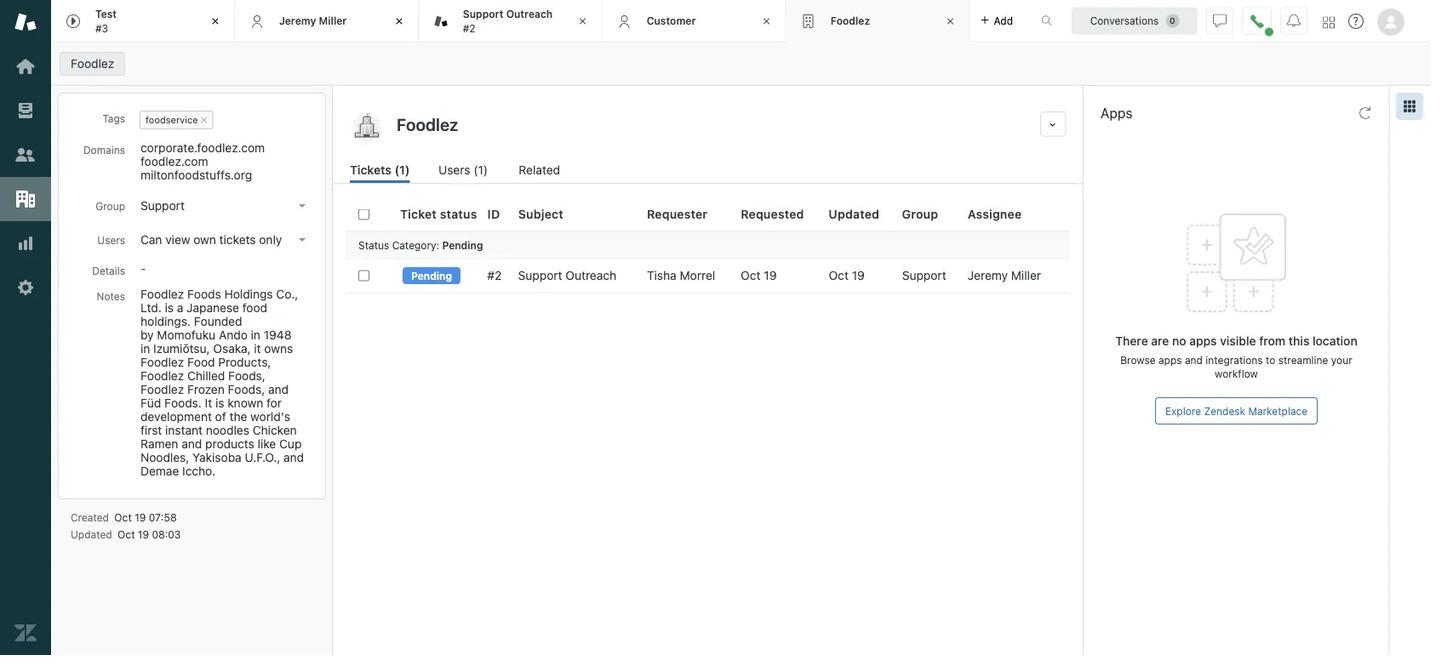 Task type: vqa. For each thing, say whether or not it's contained in the screenshot.
using
no



Task type: locate. For each thing, give the bounding box(es) containing it.
admin image
[[14, 277, 37, 299]]

reporting image
[[14, 232, 37, 255]]

tab
[[51, 0, 235, 43], [419, 0, 602, 43]]

updated inside created oct 19 07:58 updated oct 19 08:03
[[71, 529, 112, 541]]

and inside there are no apps visible from this location browse apps and integrations to streamline your workflow
[[1185, 354, 1203, 366]]

tags
[[102, 112, 125, 124]]

ramen and
[[140, 437, 202, 451]]

tickets
[[350, 163, 392, 177]]

and down no at the bottom of the page
[[1185, 354, 1203, 366]]

close image
[[574, 13, 591, 30]]

08:03
[[152, 529, 181, 541]]

0 horizontal spatial oct 19
[[741, 269, 777, 283]]

support outreach #2
[[463, 8, 553, 34]]

users for users (1)
[[438, 163, 470, 177]]

#2
[[463, 22, 476, 34], [487, 269, 502, 283]]

1948
[[264, 328, 292, 342]]

0 vertical spatial jeremy miller
[[279, 15, 347, 27]]

group left assignee
[[902, 207, 938, 221]]

related
[[519, 163, 560, 177]]

tickets (1)
[[350, 163, 410, 177]]

views image
[[14, 100, 37, 122]]

for
[[266, 396, 282, 410]]

outreach for support outreach
[[566, 269, 616, 283]]

jeremy miller
[[279, 15, 347, 27], [968, 269, 1041, 283]]

location
[[1313, 334, 1357, 348]]

to
[[1266, 354, 1275, 366]]

0 horizontal spatial users
[[97, 234, 125, 246]]

users up status
[[438, 163, 470, 177]]

status
[[358, 239, 389, 251]]

test #3
[[95, 8, 117, 34]]

noodles,
[[140, 451, 189, 465]]

outreach
[[506, 8, 553, 20], [566, 269, 616, 283]]

1 horizontal spatial jeremy
[[968, 269, 1008, 283]]

4 close image from the left
[[942, 13, 959, 30]]

grid containing ticket status
[[333, 197, 1083, 655]]

1 horizontal spatial outreach
[[566, 269, 616, 283]]

main element
[[0, 0, 51, 655]]

miller
[[319, 15, 347, 27], [1011, 269, 1041, 283]]

pending right the :
[[442, 239, 483, 251]]

products,
[[218, 355, 271, 369]]

1 vertical spatial jeremy miller
[[968, 269, 1041, 283]]

jeremy miller tab
[[235, 0, 419, 43]]

ando in
[[219, 328, 260, 342]]

get help image
[[1348, 14, 1364, 29]]

can
[[140, 233, 162, 247]]

outreach inside the support outreach link
[[566, 269, 616, 283]]

1 vertical spatial jeremy
[[968, 269, 1008, 283]]

1 vertical spatial pending
[[411, 270, 452, 282]]

updated down created at bottom left
[[71, 529, 112, 541]]

noodles chicken
[[206, 423, 297, 438]]

(1)
[[395, 163, 410, 177], [474, 163, 488, 177]]

0 vertical spatial updated
[[829, 207, 879, 221]]

get started image
[[14, 55, 37, 77]]

users up details
[[97, 234, 125, 246]]

arrow down image inside can view own tickets only button
[[299, 238, 306, 242]]

apps down no at the bottom of the page
[[1159, 354, 1182, 366]]

foodlez tab
[[786, 0, 970, 43]]

foodlez inside foodlez link
[[71, 57, 114, 71]]

1 vertical spatial outreach
[[566, 269, 616, 283]]

group down domains
[[96, 200, 125, 212]]

0 vertical spatial #2
[[463, 22, 476, 34]]

1 vertical spatial updated
[[71, 529, 112, 541]]

0 horizontal spatial #2
[[463, 22, 476, 34]]

0 horizontal spatial apps
[[1159, 354, 1182, 366]]

users
[[438, 163, 470, 177], [97, 234, 125, 246]]

2 tab from the left
[[419, 0, 602, 43]]

close image for foodlez
[[942, 13, 959, 30]]

close image inside "customer" tab
[[758, 13, 775, 30]]

foodlez
[[830, 15, 870, 27], [71, 57, 114, 71], [140, 287, 184, 301], [140, 355, 184, 369], [140, 369, 184, 383], [140, 383, 184, 397]]

apps right no at the bottom of the page
[[1189, 334, 1217, 348]]

miller inside jeremy miller tab
[[319, 15, 347, 27]]

0 vertical spatial and
[[1185, 354, 1203, 366]]

tab containing support outreach
[[419, 0, 602, 43]]

0 horizontal spatial outreach
[[506, 8, 553, 20]]

holdings
[[224, 287, 273, 301]]

created oct 19 07:58 updated oct 19 08:03
[[71, 512, 181, 541]]

grid
[[333, 197, 1083, 655]]

there
[[1115, 334, 1148, 348]]

0 horizontal spatial miller
[[319, 15, 347, 27]]

outreach inside support outreach #2
[[506, 8, 553, 20]]

apps image
[[1403, 100, 1416, 113]]

details
[[92, 265, 125, 277]]

arrow down image inside support button
[[299, 204, 306, 208]]

füd
[[140, 396, 161, 410]]

0 horizontal spatial tab
[[51, 0, 235, 43]]

0 horizontal spatial jeremy miller
[[279, 15, 347, 27]]

foodlez foods holdings co., ltd. is a japanese food holdings. founded by momofuku ando in 1948 in izumiōtsu, osaka, it owns foodlez food products, foodlez chilled foods, foodlez frozen foods, and füd foods. it is known for development of the world's first instant noodles chicken ramen and products like cup noodles, yakisoba u.f.o., and demae iccho.
[[140, 287, 307, 478]]

u.f.o.,
[[245, 451, 280, 465]]

None checkbox
[[358, 270, 369, 281]]

1 vertical spatial #2
[[487, 269, 502, 283]]

1 horizontal spatial users
[[438, 163, 470, 177]]

apps
[[1189, 334, 1217, 348], [1159, 354, 1182, 366]]

1 close image from the left
[[207, 13, 224, 30]]

like cup
[[258, 437, 302, 451]]

close image
[[207, 13, 224, 30], [391, 13, 408, 30], [758, 13, 775, 30], [942, 13, 959, 30]]

no
[[1172, 334, 1186, 348]]

demae
[[140, 464, 179, 478]]

updated
[[829, 207, 879, 221], [71, 529, 112, 541]]

foodservice menu
[[136, 107, 312, 133]]

category
[[392, 239, 436, 251]]

add button
[[970, 0, 1023, 42]]

1 tab from the left
[[51, 0, 235, 43]]

0 vertical spatial miller
[[319, 15, 347, 27]]

0 vertical spatial jeremy
[[279, 15, 316, 27]]

2 close image from the left
[[391, 13, 408, 30]]

19
[[764, 269, 777, 283], [852, 269, 865, 283], [135, 512, 146, 524], [138, 529, 149, 541]]

frozen
[[187, 383, 225, 397]]

organizations image
[[14, 188, 37, 210]]

pending down the :
[[411, 270, 452, 282]]

foods, down products,
[[228, 383, 265, 397]]

and right u.f.o.,
[[284, 451, 304, 465]]

0 vertical spatial users
[[438, 163, 470, 177]]

1 horizontal spatial oct 19
[[829, 269, 865, 283]]

requester
[[647, 207, 708, 221]]

support
[[463, 8, 503, 20], [140, 199, 185, 213], [518, 269, 562, 283], [902, 269, 946, 283]]

1 vertical spatial users
[[97, 234, 125, 246]]

and up world's
[[268, 383, 289, 397]]

1 vertical spatial miller
[[1011, 269, 1041, 283]]

1 horizontal spatial apps
[[1189, 334, 1217, 348]]

foodlez inside tab
[[830, 15, 870, 27]]

ltd. is
[[140, 301, 174, 315]]

marketplace
[[1248, 405, 1308, 417]]

assignee
[[968, 207, 1022, 221]]

close image inside jeremy miller tab
[[391, 13, 408, 30]]

ticket
[[400, 207, 437, 221]]

1 horizontal spatial updated
[[829, 207, 879, 221]]

0 vertical spatial outreach
[[506, 8, 553, 20]]

notifications image
[[1287, 14, 1301, 28]]

jeremy inside tab
[[279, 15, 316, 27]]

miltonfoodstuffs.org
[[140, 168, 252, 182]]

zendesk image
[[14, 622, 37, 644]]

is
[[215, 396, 224, 410]]

1 horizontal spatial jeremy miller
[[968, 269, 1041, 283]]

foodservice
[[146, 114, 198, 125]]

foods, up known at the left of the page
[[228, 369, 265, 383]]

1 horizontal spatial #2
[[487, 269, 502, 283]]

jeremy
[[279, 15, 316, 27], [968, 269, 1008, 283]]

1 horizontal spatial tab
[[419, 0, 602, 43]]

2 vertical spatial and
[[284, 451, 304, 465]]

None text field
[[392, 112, 1033, 137]]

apps
[[1101, 105, 1133, 121]]

1 horizontal spatial group
[[902, 207, 938, 221]]

oct 19
[[741, 269, 777, 283], [829, 269, 865, 283]]

arrow down image
[[299, 204, 306, 208], [299, 238, 306, 242]]

icon_org image
[[350, 112, 384, 146]]

secondary element
[[51, 47, 1430, 81]]

outreach left tisha
[[566, 269, 616, 283]]

0 horizontal spatial jeremy
[[279, 15, 316, 27]]

0 horizontal spatial updated
[[71, 529, 112, 541]]

support inside button
[[140, 199, 185, 213]]

(1) right tickets
[[395, 163, 410, 177]]

status category : pending
[[358, 239, 483, 251]]

(1) for tickets (1)
[[395, 163, 410, 177]]

jeremy miller inside grid
[[968, 269, 1041, 283]]

1 vertical spatial arrow down image
[[299, 238, 306, 242]]

outreach left close icon
[[506, 8, 553, 20]]

own
[[194, 233, 216, 247]]

1 (1) from the left
[[395, 163, 410, 177]]

id
[[487, 207, 500, 221]]

products
[[205, 437, 254, 451]]

2 arrow down image from the top
[[299, 238, 306, 242]]

foodlez link
[[60, 52, 125, 76]]

users for users
[[97, 234, 125, 246]]

tisha morrel
[[647, 269, 715, 283]]

1 arrow down image from the top
[[299, 204, 306, 208]]

updated right requested
[[829, 207, 879, 221]]

2 (1) from the left
[[474, 163, 488, 177]]

(1) up id
[[474, 163, 488, 177]]

1 vertical spatial and
[[268, 383, 289, 397]]

close image inside 'foodlez' tab
[[942, 13, 959, 30]]

your
[[1331, 354, 1352, 366]]

users (1) link
[[438, 161, 490, 183]]

3 close image from the left
[[758, 13, 775, 30]]

1 oct 19 from the left
[[741, 269, 777, 283]]

from
[[1259, 334, 1286, 348]]

07:58
[[149, 512, 177, 524]]

0 horizontal spatial (1)
[[395, 163, 410, 177]]

foodservice link
[[146, 114, 198, 125]]

0 vertical spatial arrow down image
[[299, 204, 306, 208]]

1 horizontal spatial miller
[[1011, 269, 1041, 283]]

1 horizontal spatial (1)
[[474, 163, 488, 177]]



Task type: describe. For each thing, give the bounding box(es) containing it.
workflow
[[1215, 368, 1258, 380]]

tisha
[[647, 269, 677, 283]]

tickets
[[219, 233, 256, 247]]

can view own tickets only
[[140, 233, 282, 247]]

streamline
[[1278, 354, 1328, 366]]

tabs tab list
[[51, 0, 1023, 43]]

Select All Tickets checkbox
[[358, 209, 369, 220]]

are
[[1151, 334, 1169, 348]]

explore zendesk marketplace button
[[1155, 398, 1318, 425]]

0 vertical spatial apps
[[1189, 334, 1217, 348]]

iccho.
[[182, 464, 215, 478]]

known
[[227, 396, 263, 410]]

:
[[436, 239, 439, 251]]

support button
[[135, 194, 312, 218]]

outreach for support outreach #2
[[506, 8, 553, 20]]

support outreach link
[[518, 268, 616, 283]]

morrel
[[680, 269, 715, 283]]

foods.
[[164, 396, 202, 410]]

0 horizontal spatial group
[[96, 200, 125, 212]]

visible
[[1220, 334, 1256, 348]]

first instant
[[140, 423, 203, 438]]

zendesk
[[1204, 405, 1245, 417]]

it
[[205, 396, 212, 410]]

world's
[[250, 410, 290, 424]]

none checkbox inside grid
[[358, 270, 369, 281]]

foodlez.com
[[140, 154, 208, 169]]

support inside support outreach #2
[[463, 8, 503, 20]]

status
[[440, 207, 477, 221]]

subject
[[518, 207, 563, 221]]

a
[[177, 301, 183, 315]]

co.,
[[276, 287, 298, 301]]

customer
[[647, 15, 696, 27]]

foods
[[187, 287, 221, 301]]

view
[[165, 233, 190, 247]]

in izumiōtsu, osaka,
[[140, 342, 251, 356]]

group inside grid
[[902, 207, 938, 221]]

#3
[[95, 22, 108, 34]]

users (1)
[[438, 163, 488, 177]]

explore
[[1165, 405, 1201, 417]]

test
[[95, 8, 117, 20]]

notes
[[97, 290, 125, 302]]

close image for jeremy miller
[[391, 13, 408, 30]]

this
[[1289, 334, 1310, 348]]

close image for customer
[[758, 13, 775, 30]]

domains
[[83, 144, 125, 156]]

integrations
[[1206, 354, 1263, 366]]

tab containing test
[[51, 0, 235, 43]]

browse
[[1120, 354, 1156, 366]]

it
[[254, 342, 261, 356]]

created
[[71, 512, 109, 524]]

there are no apps visible from this location browse apps and integrations to streamline your workflow
[[1115, 334, 1357, 380]]

only
[[259, 233, 282, 247]]

development
[[140, 410, 212, 424]]

japanese
[[187, 301, 239, 315]]

food
[[187, 355, 215, 369]]

customers image
[[14, 144, 37, 166]]

(1) for users (1)
[[474, 163, 488, 177]]

founded
[[194, 315, 242, 329]]

2 oct 19 from the left
[[829, 269, 865, 283]]

zendesk products image
[[1323, 17, 1335, 29]]

by momofuku
[[140, 328, 216, 342]]

of
[[215, 410, 226, 424]]

corporate.foodlez.com
[[140, 141, 265, 155]]

owns
[[264, 342, 293, 356]]

conversations
[[1090, 15, 1159, 27]]

1 vertical spatial apps
[[1159, 354, 1182, 366]]

the
[[229, 410, 247, 424]]

food
[[242, 301, 267, 315]]

jeremy miller inside tab
[[279, 15, 347, 27]]

add
[[994, 15, 1013, 27]]

support outreach
[[518, 269, 616, 283]]

0 vertical spatial pending
[[442, 239, 483, 251]]

customer tab
[[602, 0, 786, 43]]

tickets (1) link
[[350, 161, 410, 183]]

can view own tickets only button
[[135, 228, 312, 252]]

button displays agent's chat status as invisible. image
[[1213, 14, 1227, 28]]

arrow down image for support
[[299, 204, 306, 208]]

arrow down image for can view own tickets only
[[299, 238, 306, 242]]

corporate.foodlez.com foodlez.com miltonfoodstuffs.org
[[140, 141, 268, 182]]

zendesk support image
[[14, 11, 37, 33]]

#2 inside support outreach #2
[[463, 22, 476, 34]]

requested
[[741, 207, 804, 221]]

conversations button
[[1072, 7, 1198, 34]]

explore zendesk marketplace
[[1165, 405, 1308, 417]]

related link
[[519, 161, 562, 183]]

yakisoba
[[192, 451, 242, 465]]



